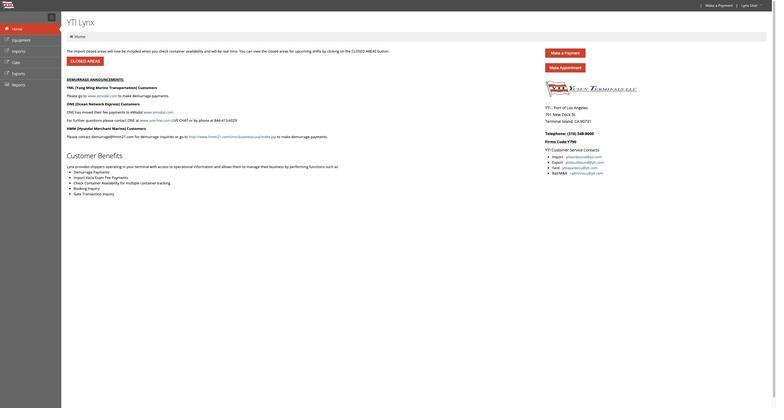 Task type: vqa. For each thing, say whether or not it's contained in the screenshot.
the right login
no



Task type: locate. For each thing, give the bounding box(es) containing it.
0 vertical spatial make
[[706, 3, 715, 8]]

1 vertical spatial gate
[[74, 192, 81, 197]]

operational
[[174, 164, 193, 169]]

2 be from the left
[[218, 49, 222, 54]]

0 horizontal spatial payments
[[93, 170, 110, 175]]

import inside lynx provides shippers operating in your terminal with access to operational information and allows them to manage their business by performing functions such as demurrage payments import vacis exam fee payments check container availability for multiple container tracking booking inquiry gate transaction inquiry
[[74, 175, 85, 180]]

be
[[122, 49, 126, 54], [218, 49, 222, 54]]

customer inside yti customer service contacts import ytilainbound@yti.com export ytilaoutbound@yti.com yard ytilayardocu@yti.com rail/m&r railmnrocu@yti.com
[[552, 148, 569, 153]]

customers up emodal
[[121, 102, 140, 107]]

0 vertical spatial one
[[67, 102, 74, 107]]

1 horizontal spatial or
[[189, 118, 193, 123]]

at
[[136, 118, 139, 123], [210, 118, 214, 123]]

at down emodal
[[136, 118, 139, 123]]

8000
[[585, 131, 594, 136]]

2 vertical spatial external link image
[[4, 71, 10, 75]]

0 vertical spatial go
[[78, 94, 82, 98]]

external link image inside exports "link"
[[4, 71, 10, 75]]

home right home icon
[[12, 26, 22, 32]]

1 horizontal spatial areas
[[280, 49, 289, 54]]

1 please from the top
[[67, 94, 77, 98]]

by right shifts
[[322, 49, 326, 54]]

go down [yang
[[78, 94, 82, 98]]

2 | from the left
[[736, 3, 738, 8]]

will left the now
[[107, 49, 113, 54]]

ytilayardocu@yti.com link
[[563, 166, 598, 170]]

customer down the "firms code:y790"
[[552, 148, 569, 153]]

0 vertical spatial or
[[189, 118, 193, 123]]

www.emodal.com down marine
[[88, 94, 117, 98]]

payments up availability
[[112, 175, 128, 180]]

0 horizontal spatial at
[[136, 118, 139, 123]]

2 vertical spatial make
[[550, 66, 559, 70]]

network
[[89, 102, 104, 107]]

one down emodal
[[128, 118, 135, 123]]

container
[[169, 49, 185, 54], [140, 181, 156, 186]]

st.
[[572, 112, 576, 117]]

2 vertical spatial customers
[[127, 126, 146, 131]]

inquiry down container
[[88, 186, 100, 191]]

import inside yti customer service contacts import ytilainbound@yti.com export ytilaoutbound@yti.com yard ytilayardocu@yti.com rail/m&r railmnrocu@yti.com
[[552, 155, 564, 160]]

gate link
[[0, 57, 61, 68]]

1 horizontal spatial www.emodal.com link
[[144, 110, 173, 115]]

payment up the appointment
[[565, 51, 580, 55]]

for left multiple
[[120, 181, 125, 186]]

will left real
[[211, 49, 217, 54]]

external link image inside the gate link
[[4, 60, 10, 64]]

1 vertical spatial their
[[261, 164, 269, 169]]

2 vertical spatial for
[[120, 181, 125, 186]]

areas left upcoming at the left of the page
[[280, 49, 289, 54]]

0 vertical spatial please
[[67, 94, 77, 98]]

0 horizontal spatial make
[[123, 94, 132, 98]]

view
[[253, 49, 261, 54]]

please for please contact demurrage@hmm21.com for demurrage inquiries or go to
[[67, 134, 77, 139]]

2 horizontal spatial lynx
[[742, 3, 750, 8]]

merchant
[[94, 126, 111, 131]]

www.emodal.com link down marine
[[88, 94, 117, 98]]

demurrage announcements:
[[67, 77, 124, 82]]

live
[[172, 118, 179, 123]]

one [ocean network express] customers
[[67, 102, 140, 107]]

make inside make appointment link
[[550, 66, 559, 70]]

by left the phone
[[194, 118, 198, 123]]

or right inquiries
[[175, 134, 179, 139]]

for inside lynx provides shippers operating in your terminal with access to operational information and allows them to manage their business by performing functions such as demurrage payments import vacis exam fee payments check container availability for multiple container tracking booking inquiry gate transaction inquiry
[[120, 181, 125, 186]]

0 vertical spatial payments
[[93, 170, 110, 175]]

one for one [ocean network express] customers
[[67, 102, 74, 107]]

2 please from the top
[[67, 134, 77, 139]]

http://www.hmm21.com/cms/business/usa/index.jsp
[[189, 134, 276, 139]]

please
[[67, 94, 77, 98], [67, 134, 77, 139]]

their right manage
[[261, 164, 269, 169]]

contact
[[114, 118, 127, 123], [78, 134, 91, 139]]

1 horizontal spatial make a payment link
[[703, 0, 735, 11]]

customers for hmm [hyundai merchant marine] customers
[[127, 126, 146, 131]]

yti
[[67, 17, 77, 28], [546, 105, 551, 110], [546, 148, 551, 153]]

yti inside yti - port of los angeles 701 new dock st. terminal island, ca 90731
[[546, 105, 551, 110]]

0 horizontal spatial or
[[175, 134, 179, 139]]

0 horizontal spatial a
[[562, 51, 564, 55]]

1 vertical spatial www.emodal.com
[[144, 110, 173, 115]]

button.
[[378, 49, 390, 54]]

lynx
[[742, 3, 750, 8], [78, 17, 94, 28], [67, 164, 74, 169]]

railmnrocu@yti.com
[[570, 171, 604, 176]]

yti for yti customer service contacts import ytilainbound@yti.com export ytilaoutbound@yti.com yard ytilayardocu@yti.com rail/m&r railmnrocu@yti.com
[[546, 148, 551, 153]]

2 closed from the left
[[268, 49, 279, 54]]

shippers
[[91, 164, 105, 169]]

the import closed areas will now be included when you check container availability and will be real time.  you can view the closed areas for upcoming shifts by clicking on the closed areas button.
[[67, 49, 390, 54]]

None submit
[[67, 57, 104, 66]]

and inside lynx provides shippers operating in your terminal with access to operational information and allows them to manage their business by performing functions such as demurrage payments import vacis exam fee payments check container availability for multiple container tracking booking inquiry gate transaction inquiry
[[214, 164, 221, 169]]

import
[[74, 49, 85, 54]]

at left 844-
[[210, 118, 214, 123]]

0 horizontal spatial container
[[140, 181, 156, 186]]

1 horizontal spatial make a payment
[[706, 3, 733, 8]]

closed right view
[[268, 49, 279, 54]]

and left allows at top
[[214, 164, 221, 169]]

0 horizontal spatial import
[[74, 175, 85, 180]]

external link image
[[4, 49, 10, 53], [4, 60, 10, 64], [4, 71, 10, 75]]

www.emodal.com
[[88, 94, 117, 98], [144, 110, 173, 115]]

vacis
[[86, 175, 94, 180]]

90731
[[581, 119, 592, 124]]

external link image inside imports link
[[4, 49, 10, 53]]

0 horizontal spatial make a payment link
[[546, 49, 586, 58]]

lynx provides shippers operating in your terminal with access to operational information and allows them to manage their business by performing functions such as demurrage payments import vacis exam fee payments check container availability for multiple container tracking booking inquiry gate transaction inquiry
[[67, 164, 338, 197]]

1 vertical spatial go
[[180, 134, 184, 139]]

be right the now
[[122, 49, 126, 54]]

such
[[326, 164, 334, 169]]

to
[[83, 94, 87, 98], [118, 94, 122, 98], [126, 110, 130, 115], [185, 134, 188, 139], [277, 134, 281, 139], [170, 164, 173, 169], [242, 164, 246, 169]]

home link up the equipment
[[0, 23, 61, 35]]

www.one-
[[140, 118, 157, 123]]

moved
[[82, 110, 93, 115]]

0 vertical spatial make a payment link
[[703, 0, 735, 11]]

0 vertical spatial gate
[[12, 60, 20, 65]]

or
[[189, 118, 193, 123], [175, 134, 179, 139]]

1 vertical spatial home
[[75, 34, 85, 39]]

0 vertical spatial home
[[12, 26, 22, 32]]

for down for further questions please contact one at www.one-line.com live chat or by phone at 844-413-6029. at the top left of the page
[[135, 134, 140, 139]]

1 horizontal spatial a
[[716, 3, 718, 8]]

1 horizontal spatial contact
[[114, 118, 127, 123]]

closed
[[86, 49, 97, 54], [268, 49, 279, 54]]

areas
[[97, 49, 107, 54], [280, 49, 289, 54]]

1 vertical spatial container
[[140, 181, 156, 186]]

|
[[700, 3, 702, 8], [736, 3, 738, 8]]

by inside lynx provides shippers operating in your terminal with access to operational information and allows them to manage their business by performing functions such as demurrage payments import vacis exam fee payments check container availability for multiple container tracking booking inquiry gate transaction inquiry
[[285, 164, 289, 169]]

0 vertical spatial by
[[322, 49, 326, 54]]

performing
[[290, 164, 309, 169]]

0 vertical spatial lynx
[[742, 3, 750, 8]]

1 vertical spatial and
[[214, 164, 221, 169]]

1 horizontal spatial make
[[281, 134, 291, 139]]

customers right transportation]
[[138, 85, 157, 90]]

lynx inside lynx provides shippers operating in your terminal with access to operational information and allows them to manage their business by performing functions such as demurrage payments import vacis exam fee payments check container availability for multiple container tracking booking inquiry gate transaction inquiry
[[67, 164, 74, 169]]

port
[[554, 105, 562, 110]]

for left upcoming at the left of the page
[[290, 49, 294, 54]]

import up the check
[[74, 175, 85, 180]]

home link
[[0, 23, 61, 35], [75, 34, 85, 39]]

home right home image
[[75, 34, 85, 39]]

1 horizontal spatial import
[[552, 155, 564, 160]]

1 horizontal spatial and
[[214, 164, 221, 169]]

yti up home image
[[67, 17, 77, 28]]

1 external link image from the top
[[4, 49, 10, 53]]

413-
[[222, 118, 229, 123]]

0 vertical spatial make
[[123, 94, 132, 98]]

yti left - at right top
[[546, 105, 551, 110]]

1 vertical spatial customers
[[121, 102, 140, 107]]

contact down 'one has moved their fee payments to emodal www.emodal.com'
[[114, 118, 127, 123]]

2 horizontal spatial for
[[290, 49, 294, 54]]

1 horizontal spatial |
[[736, 3, 738, 8]]

yti inside yti customer service contacts import ytilainbound@yti.com export ytilaoutbound@yti.com yard ytilayardocu@yti.com rail/m&r railmnrocu@yti.com
[[546, 148, 551, 153]]

0 vertical spatial import
[[552, 155, 564, 160]]

gate inside lynx provides shippers operating in your terminal with access to operational information and allows them to manage their business by performing functions such as demurrage payments import vacis exam fee payments check container availability for multiple container tracking booking inquiry gate transaction inquiry
[[74, 192, 81, 197]]

or right "chat"
[[189, 118, 193, 123]]

1 vertical spatial for
[[135, 134, 140, 139]]

inquiry down availability
[[103, 192, 114, 197]]

0 horizontal spatial be
[[122, 49, 126, 54]]

can
[[247, 49, 252, 54]]

1 vertical spatial please
[[67, 134, 77, 139]]

2 external link image from the top
[[4, 60, 10, 64]]

included
[[127, 49, 141, 54]]

ytilayardocu@yti.com
[[563, 166, 598, 170]]

2 horizontal spatial by
[[322, 49, 326, 54]]

www.emodal.com up www.one-line.com link
[[144, 110, 173, 115]]

0 vertical spatial contact
[[114, 118, 127, 123]]

home image
[[69, 35, 74, 38]]

go right inquiries
[[180, 134, 184, 139]]

one left '[ocean'
[[67, 102, 74, 107]]

0 horizontal spatial areas
[[97, 49, 107, 54]]

ytilaoutbound@yti.com link
[[566, 160, 604, 165]]

closed right 'import'
[[86, 49, 97, 54]]

availability
[[186, 49, 203, 54]]

operating
[[106, 164, 122, 169]]

terminal
[[546, 119, 561, 124]]

container right the check
[[169, 49, 185, 54]]

further
[[73, 118, 85, 123]]

one for one has moved their fee payments to emodal www.emodal.com
[[67, 110, 74, 115]]

0 horizontal spatial closed
[[86, 49, 97, 54]]

the right view
[[262, 49, 267, 54]]

[yang
[[75, 85, 85, 90]]

external link image for gate
[[4, 60, 10, 64]]

a
[[716, 3, 718, 8], [562, 51, 564, 55]]

availability
[[102, 181, 119, 186]]

payments.
[[152, 94, 169, 98], [311, 134, 328, 139]]

3 external link image from the top
[[4, 71, 10, 75]]

yti customer service contacts import ytilainbound@yti.com export ytilaoutbound@yti.com yard ytilayardocu@yti.com rail/m&r railmnrocu@yti.com
[[546, 148, 604, 176]]

import up export
[[552, 155, 564, 160]]

make a payment
[[706, 3, 733, 8], [551, 51, 580, 55]]

announcements:
[[90, 77, 124, 82]]

1 horizontal spatial be
[[218, 49, 222, 54]]

http://www.hmm21.com/cms/business/usa/index.jsp link
[[189, 134, 276, 139]]

customers
[[138, 85, 157, 90], [121, 102, 140, 107], [127, 126, 146, 131]]

0 vertical spatial www.emodal.com
[[88, 94, 117, 98]]

1 horizontal spatial customer
[[552, 148, 569, 153]]

2 vertical spatial yti
[[546, 148, 551, 153]]

[ocean
[[75, 102, 88, 107]]

customers down www.one-
[[127, 126, 146, 131]]

their
[[94, 110, 102, 115], [261, 164, 269, 169]]

0 horizontal spatial home
[[12, 26, 22, 32]]

0 horizontal spatial for
[[120, 181, 125, 186]]

1 horizontal spatial gate
[[74, 192, 81, 197]]

1 horizontal spatial the
[[345, 49, 351, 54]]

multiple
[[126, 181, 140, 186]]

0 vertical spatial external link image
[[4, 49, 10, 53]]

customers for one [ocean network express] customers
[[121, 102, 140, 107]]

lynx inside lynx user link
[[742, 3, 750, 8]]

yti - port of los angeles 701 new dock st. terminal island, ca 90731
[[546, 105, 592, 124]]

1 vertical spatial or
[[175, 134, 179, 139]]

customer up the 'provides'
[[67, 151, 96, 160]]

their left fee
[[94, 110, 102, 115]]

ytilaoutbound@yti.com
[[566, 160, 604, 165]]

emodal
[[130, 110, 143, 115]]

container left tracking
[[140, 181, 156, 186]]

external link image for imports
[[4, 49, 10, 53]]

1 vertical spatial import
[[74, 175, 85, 180]]

gate up exports
[[12, 60, 20, 65]]

0 horizontal spatial inquiry
[[88, 186, 100, 191]]

transportation]
[[109, 85, 137, 90]]

yml
[[67, 85, 74, 90]]

0 horizontal spatial www.emodal.com link
[[88, 94, 117, 98]]

areas left the now
[[97, 49, 107, 54]]

and right availability
[[204, 49, 211, 54]]

los
[[567, 105, 573, 110]]

be left real
[[218, 49, 222, 54]]

0 vertical spatial and
[[204, 49, 211, 54]]

www.emodal.com link up www.one-line.com link
[[144, 110, 173, 115]]

701
[[546, 112, 552, 117]]

0 vertical spatial payments.
[[152, 94, 169, 98]]

your
[[127, 164, 134, 169]]

gate down booking
[[74, 192, 81, 197]]

0 horizontal spatial payment
[[565, 51, 580, 55]]

0 horizontal spatial |
[[700, 3, 702, 8]]

the right on
[[345, 49, 351, 54]]

home link right home image
[[75, 34, 85, 39]]

www.emodal.com link
[[88, 94, 117, 98], [144, 110, 173, 115]]

1 horizontal spatial container
[[169, 49, 185, 54]]

has
[[75, 110, 81, 115]]

0 horizontal spatial make a payment
[[551, 51, 580, 55]]

allows
[[222, 164, 232, 169]]

payment left lynx user
[[719, 3, 733, 8]]

real
[[223, 49, 229, 54]]

yti down firms
[[546, 148, 551, 153]]

customer
[[552, 148, 569, 153], [67, 151, 96, 160]]

1 vertical spatial yti
[[546, 105, 551, 110]]

0 horizontal spatial contact
[[78, 134, 91, 139]]

1 horizontal spatial by
[[285, 164, 289, 169]]

0 vertical spatial their
[[94, 110, 102, 115]]

1 vertical spatial payments.
[[311, 134, 328, 139]]

by
[[322, 49, 326, 54], [194, 118, 198, 123], [285, 164, 289, 169]]

exam
[[95, 175, 104, 180]]

0 vertical spatial www.emodal.com link
[[88, 94, 117, 98]]

1 vertical spatial a
[[562, 51, 564, 55]]

contact down the [hyundai
[[78, 134, 91, 139]]

1 vertical spatial payment
[[565, 51, 580, 55]]

2 vertical spatial lynx
[[67, 164, 74, 169]]

please down yml at the top of the page
[[67, 94, 77, 98]]

2 areas from the left
[[280, 49, 289, 54]]

please down hmm
[[67, 134, 77, 139]]

the
[[67, 49, 73, 54]]

benefits
[[98, 151, 122, 160]]

payments up exam
[[93, 170, 110, 175]]

one left has
[[67, 110, 74, 115]]

1 | from the left
[[700, 3, 702, 8]]

1 horizontal spatial payments.
[[311, 134, 328, 139]]

make for make appointment link
[[550, 66, 559, 70]]

by right business
[[285, 164, 289, 169]]

0 horizontal spatial the
[[262, 49, 267, 54]]



Task type: describe. For each thing, give the bounding box(es) containing it.
0 vertical spatial for
[[290, 49, 294, 54]]

equipment
[[12, 38, 31, 43]]

ming
[[86, 85, 95, 90]]

marine]
[[112, 126, 126, 131]]

lynx for user
[[742, 3, 750, 8]]

now
[[114, 49, 121, 54]]

1 vertical spatial lynx
[[78, 17, 94, 28]]

home image
[[4, 27, 10, 31]]

0 vertical spatial inquiry
[[88, 186, 100, 191]]

2 vertical spatial one
[[128, 118, 135, 123]]

0 vertical spatial customers
[[138, 85, 157, 90]]

hmm [hyundai merchant marine] customers
[[67, 126, 146, 131]]

0 horizontal spatial gate
[[12, 60, 20, 65]]

payments
[[109, 110, 125, 115]]

0 vertical spatial a
[[716, 3, 718, 8]]

please for please go to
[[67, 94, 77, 98]]

1 vertical spatial make a payment
[[551, 51, 580, 55]]

2 at from the left
[[210, 118, 214, 123]]

clicking
[[327, 49, 339, 54]]

0 horizontal spatial home link
[[0, 23, 61, 35]]

imports link
[[0, 46, 61, 57]]

firms
[[546, 139, 556, 145]]

provides
[[75, 164, 90, 169]]

telephone: (310) 548-8000
[[546, 131, 594, 136]]

1 horizontal spatial go
[[180, 134, 184, 139]]

new
[[553, 112, 561, 117]]

make appointment link
[[546, 63, 586, 73]]

imports
[[12, 49, 25, 54]]

external link image for exports
[[4, 71, 10, 75]]

0 horizontal spatial www.emodal.com
[[88, 94, 117, 98]]

(310)
[[568, 131, 577, 136]]

reports link
[[0, 79, 61, 91]]

demurrage@hmm21.com
[[92, 134, 134, 139]]

when
[[142, 49, 151, 54]]

lynx user link
[[739, 0, 766, 11]]

appointment
[[560, 66, 582, 70]]

their inside lynx provides shippers operating in your terminal with access to operational information and allows them to manage their business by performing functions such as demurrage payments import vacis exam fee payments check container availability for multiple container tracking booking inquiry gate transaction inquiry
[[261, 164, 269, 169]]

1 will from the left
[[107, 49, 113, 54]]

yml [yang ming marine transportation] customers
[[67, 85, 157, 90]]

1 vertical spatial payments
[[112, 175, 128, 180]]

1 vertical spatial make a payment link
[[546, 49, 586, 58]]

export
[[552, 160, 563, 165]]

container
[[84, 181, 101, 186]]

make appointment
[[550, 66, 582, 70]]

2 will from the left
[[211, 49, 217, 54]]

express]
[[105, 102, 120, 107]]

code:y790
[[557, 139, 577, 145]]

rail/m&r
[[552, 171, 568, 176]]

0 horizontal spatial their
[[94, 110, 102, 115]]

please
[[103, 118, 114, 123]]

1 closed from the left
[[86, 49, 97, 54]]

please contact demurrage@hmm21.com for demurrage inquiries or go to http://www.hmm21.com/cms/business/usa/index.jsp to make demurrage payments.
[[67, 134, 328, 139]]

0 horizontal spatial go
[[78, 94, 82, 98]]

www.emodal.com link for to make demurrage payments.
[[88, 94, 117, 98]]

external link image
[[4, 38, 10, 42]]

0 horizontal spatial customer
[[67, 151, 96, 160]]

check
[[159, 49, 168, 54]]

angle down image
[[759, 3, 765, 7]]

in
[[123, 164, 126, 169]]

1 horizontal spatial home
[[75, 34, 85, 39]]

information
[[194, 164, 213, 169]]

ca
[[575, 119, 580, 124]]

1 areas from the left
[[97, 49, 107, 54]]

with
[[150, 164, 157, 169]]

questions
[[86, 118, 102, 123]]

[hyundai
[[77, 126, 93, 131]]

1 horizontal spatial for
[[135, 134, 140, 139]]

you
[[152, 49, 158, 54]]

yti lynx
[[67, 17, 94, 28]]

0 horizontal spatial payments.
[[152, 94, 169, 98]]

6029.
[[229, 118, 238, 123]]

1 vertical spatial by
[[194, 118, 198, 123]]

yti for yti - port of los angeles 701 new dock st. terminal island, ca 90731
[[546, 105, 551, 110]]

contacts
[[584, 148, 599, 153]]

check
[[74, 181, 84, 186]]

service
[[570, 148, 583, 153]]

shifts
[[313, 49, 321, 54]]

access
[[158, 164, 169, 169]]

0 vertical spatial container
[[169, 49, 185, 54]]

fee
[[103, 110, 108, 115]]

1 horizontal spatial inquiry
[[103, 192, 114, 197]]

1 horizontal spatial home link
[[75, 34, 85, 39]]

marine
[[96, 85, 108, 90]]

island,
[[562, 119, 574, 124]]

yard
[[552, 166, 560, 170]]

1 horizontal spatial payment
[[719, 3, 733, 8]]

them
[[233, 164, 241, 169]]

lynx for provides
[[67, 164, 74, 169]]

one has moved their fee payments to emodal www.emodal.com
[[67, 110, 173, 115]]

angeles
[[574, 105, 588, 110]]

time.
[[230, 49, 238, 54]]

2 the from the left
[[345, 49, 351, 54]]

0 vertical spatial make a payment
[[706, 3, 733, 8]]

1 the from the left
[[262, 49, 267, 54]]

ytilainbound@yti.com
[[566, 155, 602, 160]]

1 horizontal spatial www.emodal.com
[[144, 110, 173, 115]]

reports
[[12, 82, 25, 88]]

1 at from the left
[[136, 118, 139, 123]]

demurrage
[[67, 77, 89, 82]]

for further questions please contact one at www.one-line.com live chat or by phone at 844-413-6029.
[[67, 118, 238, 123]]

www.emodal.com link for one has moved their fee payments to emodal www.emodal.com
[[144, 110, 173, 115]]

844-
[[214, 118, 222, 123]]

0 horizontal spatial and
[[204, 49, 211, 54]]

user
[[750, 3, 758, 8]]

closed
[[352, 49, 365, 54]]

terminal
[[135, 164, 149, 169]]

1 be from the left
[[122, 49, 126, 54]]

1 vertical spatial make
[[281, 134, 291, 139]]

customer benefits
[[67, 151, 122, 160]]

line.com
[[157, 118, 171, 123]]

of
[[563, 105, 566, 110]]

1 vertical spatial contact
[[78, 134, 91, 139]]

www.one-line.com link
[[140, 118, 171, 123]]

yti for yti lynx
[[67, 17, 77, 28]]

dock
[[562, 112, 571, 117]]

please go to www.emodal.com to make demurrage payments.
[[67, 94, 169, 98]]

functions
[[309, 164, 325, 169]]

548-
[[578, 131, 585, 136]]

bar chart image
[[4, 83, 10, 86]]

hmm
[[67, 126, 76, 131]]

make for bottommost make a payment link
[[551, 51, 561, 55]]

areas
[[366, 49, 377, 54]]

phone
[[199, 118, 209, 123]]

-
[[552, 105, 553, 110]]

container inside lynx provides shippers operating in your terminal with access to operational information and allows them to manage their business by performing functions such as demurrage payments import vacis exam fee payments check container availability for multiple container tracking booking inquiry gate transaction inquiry
[[140, 181, 156, 186]]



